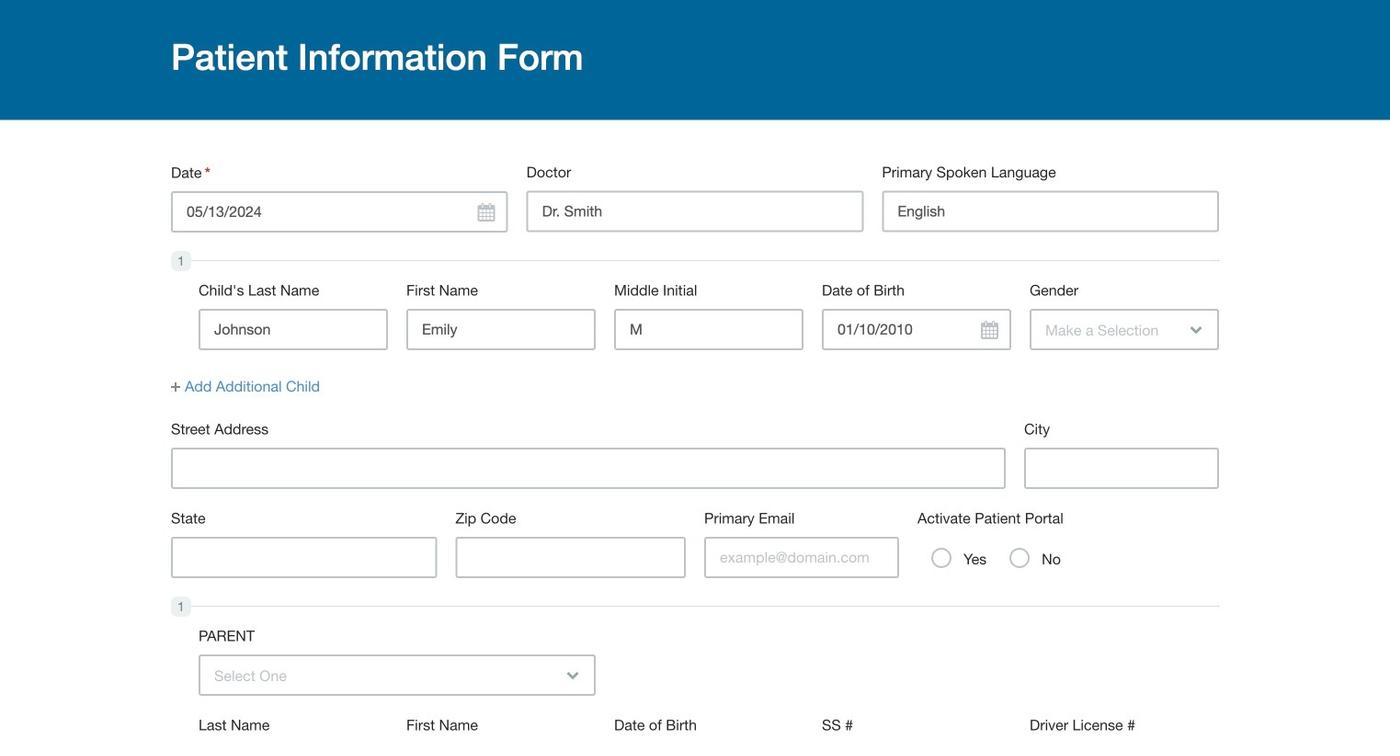 Task type: locate. For each thing, give the bounding box(es) containing it.
None text field
[[882, 191, 1219, 232], [199, 309, 388, 350], [406, 309, 596, 350], [614, 309, 804, 350], [455, 537, 686, 578], [882, 191, 1219, 232], [199, 309, 388, 350], [406, 309, 596, 350], [614, 309, 804, 350], [455, 537, 686, 578]]

None text field
[[527, 191, 864, 232], [171, 448, 1006, 489], [1024, 448, 1219, 489], [171, 537, 437, 578], [527, 191, 864, 232], [171, 448, 1006, 489], [1024, 448, 1219, 489], [171, 537, 437, 578]]

MM/DD/YYYY text field
[[171, 191, 508, 233]]

MM/DD/YYYY text field
[[822, 309, 1012, 350]]

example@domain.com text field
[[704, 537, 899, 578]]



Task type: vqa. For each thing, say whether or not it's contained in the screenshot.
(xxx) xxx-xxxx number field
no



